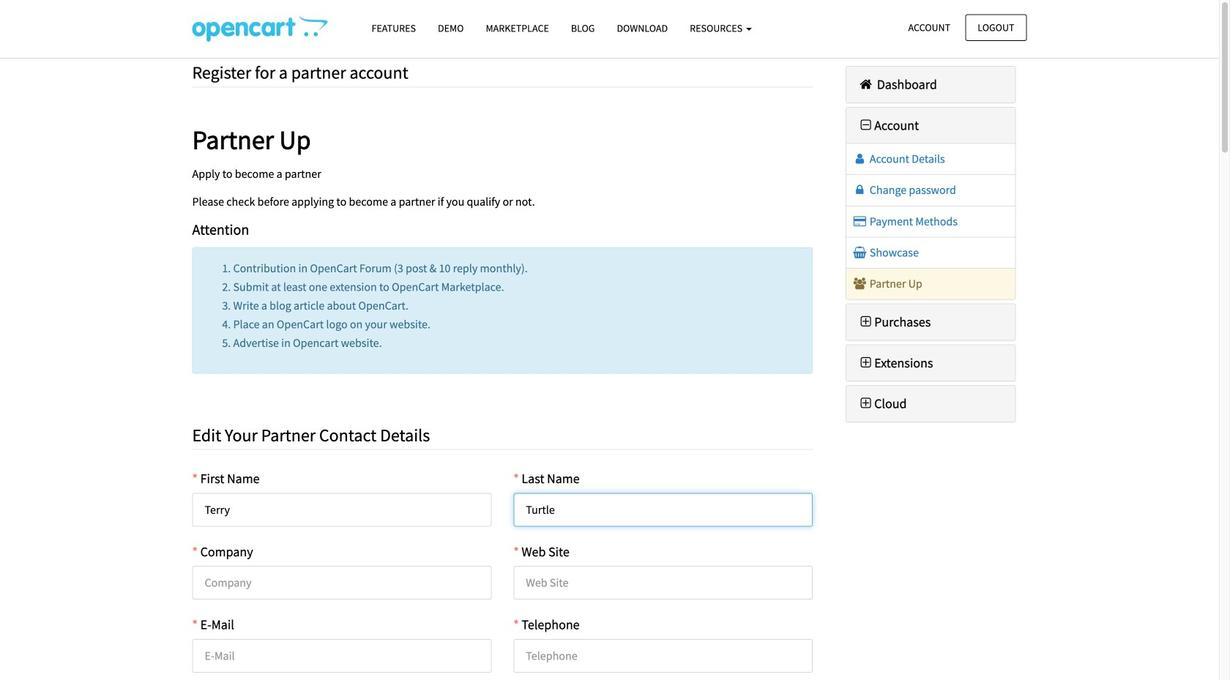Task type: vqa. For each thing, say whether or not it's contained in the screenshot.
the lock icon
yes



Task type: locate. For each thing, give the bounding box(es) containing it.
credit card image
[[853, 216, 868, 227]]

0 vertical spatial plus square o image
[[858, 315, 875, 329]]

Company text field
[[192, 566, 492, 600]]

users image
[[853, 278, 868, 290]]

1 vertical spatial plus square o image
[[858, 356, 875, 369]]

E-Mail text field
[[192, 640, 492, 673]]

plus square o image down users image
[[858, 315, 875, 329]]

lock image
[[853, 184, 868, 196]]

1 plus square o image from the top
[[858, 315, 875, 329]]

plus square o image
[[858, 315, 875, 329], [858, 356, 875, 369]]

Telephone text field
[[514, 640, 813, 673]]

plus square o image up plus square o icon at the bottom
[[858, 356, 875, 369]]



Task type: describe. For each thing, give the bounding box(es) containing it.
user image
[[853, 153, 868, 165]]

First Name text field
[[192, 493, 492, 527]]

minus square o image
[[858, 119, 875, 132]]

partner account image
[[192, 15, 328, 42]]

shopping basket image
[[853, 247, 868, 259]]

Web Site text field
[[514, 566, 813, 600]]

Last Name text field
[[514, 493, 813, 527]]

home image
[[858, 78, 875, 91]]

plus square o image
[[858, 397, 875, 410]]

2 plus square o image from the top
[[858, 356, 875, 369]]



